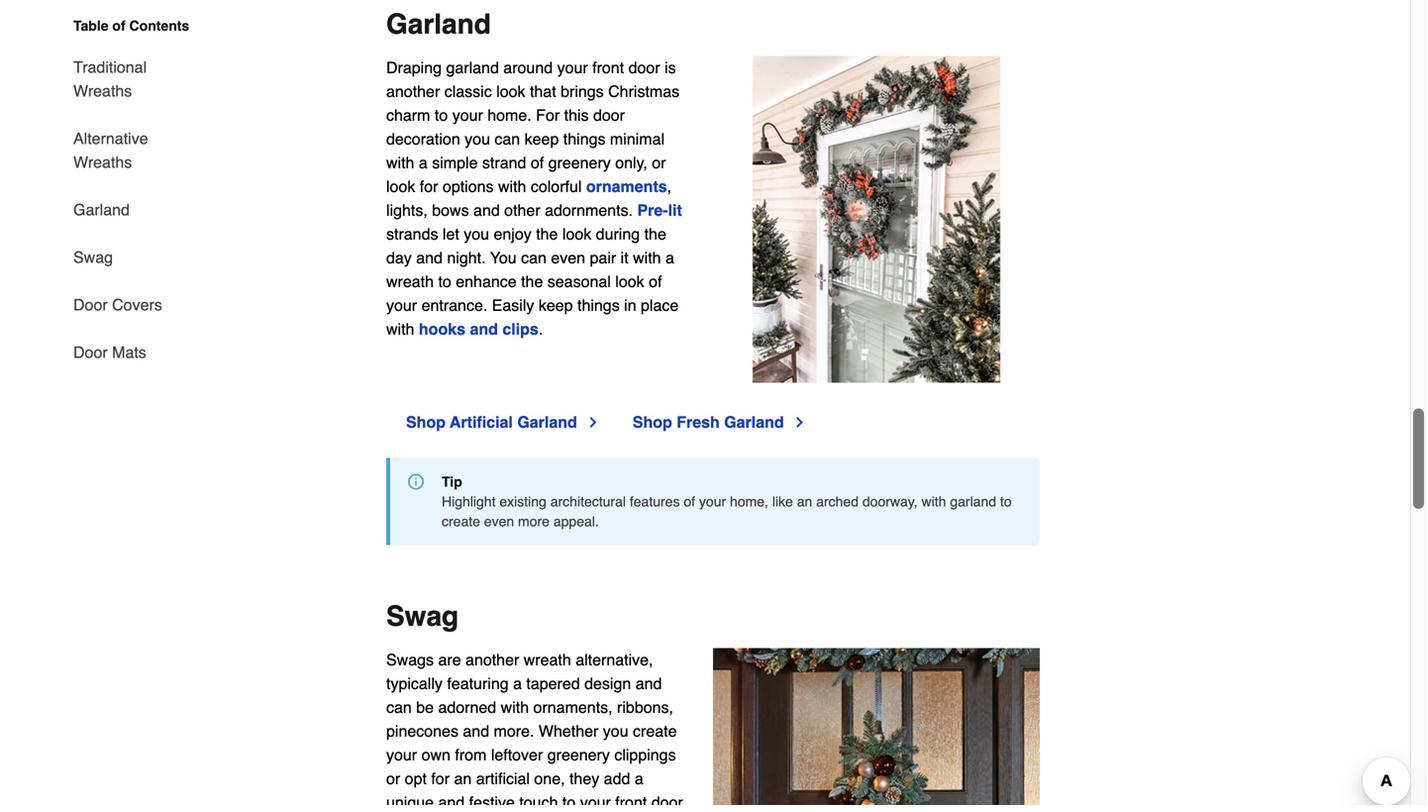 Task type: locate. For each thing, give the bounding box(es) containing it.
0 vertical spatial things
[[563, 130, 606, 148]]

an down from
[[454, 770, 472, 788]]

you
[[465, 130, 490, 148], [464, 225, 489, 243], [603, 722, 629, 740]]

0 horizontal spatial garland
[[446, 58, 499, 77]]

easily
[[492, 296, 534, 315]]

2 horizontal spatial can
[[521, 249, 547, 267]]

0 vertical spatial swag
[[73, 248, 113, 266]]

1 shop from the left
[[406, 413, 446, 431]]

wreaths down 'traditional'
[[73, 82, 132, 100]]

with
[[386, 154, 414, 172], [498, 177, 526, 196], [633, 249, 661, 267], [386, 320, 414, 338], [922, 494, 946, 510], [501, 698, 529, 717]]

your inside tip highlight existing architectural features of your home, like an arched doorway, with garland to create even more appeal.
[[699, 494, 726, 510]]

wreaths down alternative
[[73, 153, 132, 171]]

of up 'colorful'
[[531, 154, 544, 172]]

more
[[518, 514, 550, 529]]

of up place
[[649, 272, 662, 291]]

with inside swags are another wreath alternative, typically featuring a tapered design and can be adorned with ornaments, ribbons, pinecones and more. whether you create your own from leftover greenery clippings or opt for an artificial one, they add a unique and festive touch to your front door.
[[501, 698, 529, 717]]

1 horizontal spatial can
[[495, 130, 520, 148]]

1 horizontal spatial create
[[633, 722, 677, 740]]

pinecones
[[386, 722, 459, 740]]

you up clippings
[[603, 722, 629, 740]]

wreaths
[[73, 82, 132, 100], [73, 153, 132, 171]]

0 vertical spatial door
[[629, 58, 660, 77]]

look up home.
[[496, 82, 525, 101]]

0 vertical spatial you
[[465, 130, 490, 148]]

1 vertical spatial door
[[73, 343, 108, 362]]

0 horizontal spatial wreath
[[386, 272, 434, 291]]

even inside tip highlight existing architectural features of your home, like an arched doorway, with garland to create even more appeal.
[[484, 514, 514, 529]]

of inside draping garland around your front door is another classic look that brings christmas charm to your home. for this door decoration you can keep things minimal with a simple strand of greenery only, or look for options with colorful
[[531, 154, 544, 172]]

front
[[592, 58, 624, 77], [615, 793, 647, 805]]

for
[[420, 177, 438, 196], [431, 770, 450, 788]]

an
[[797, 494, 812, 510], [454, 770, 472, 788]]

even inside pre-lit strands let you enjoy the look during the day and night. you can even pair it with a wreath to enhance the seasonal look of your entrance. easily keep things in place with
[[551, 249, 585, 267]]

create inside tip highlight existing architectural features of your home, like an arched doorway, with garland to create even more appeal.
[[442, 514, 480, 529]]

of right table
[[112, 18, 125, 34]]

1 horizontal spatial door
[[629, 58, 660, 77]]

0 vertical spatial create
[[442, 514, 480, 529]]

your down "day"
[[386, 296, 417, 315]]

can right you
[[521, 249, 547, 267]]

0 horizontal spatial create
[[442, 514, 480, 529]]

mats
[[112, 343, 146, 362]]

entrance.
[[422, 296, 488, 315]]

look up "in"
[[615, 272, 644, 291]]

for
[[536, 106, 560, 124]]

of inside table of contents element
[[112, 18, 125, 34]]

can left the be
[[386, 698, 412, 717]]

your
[[557, 58, 588, 77], [452, 106, 483, 124], [386, 296, 417, 315], [699, 494, 726, 510], [386, 746, 417, 764], [580, 793, 611, 805]]

alternative wreaths
[[73, 129, 148, 171]]

1 vertical spatial another
[[466, 651, 519, 669]]

greenery up 'colorful'
[[548, 154, 611, 172]]

things inside pre-lit strands let you enjoy the look during the day and night. you can even pair it with a wreath to enhance the seasonal look of your entrance. easily keep things in place with
[[577, 296, 620, 315]]

swag inside table of contents element
[[73, 248, 113, 266]]

let
[[443, 225, 459, 243]]

door
[[629, 58, 660, 77], [593, 106, 625, 124]]

door for door mats
[[73, 343, 108, 362]]

look down adornments.
[[562, 225, 592, 243]]

whether
[[539, 722, 599, 740]]

door
[[73, 296, 108, 314], [73, 343, 108, 362]]

an inside tip highlight existing architectural features of your home, like an arched doorway, with garland to create even more appeal.
[[797, 494, 812, 510]]

you inside swags are another wreath alternative, typically featuring a tapered design and can be adorned with ornaments, ribbons, pinecones and more. whether you create your own from leftover greenery clippings or opt for an artificial one, they add a unique and festive touch to your front door.
[[603, 722, 629, 740]]

wreath up tapered
[[524, 651, 571, 669]]

can inside swags are another wreath alternative, typically featuring a tapered design and can be adorned with ornaments, ribbons, pinecones and more. whether you create your own from leftover greenery clippings or opt for an artificial one, they add a unique and festive touch to your front door.
[[386, 698, 412, 717]]

to inside pre-lit strands let you enjoy the look during the day and night. you can even pair it with a wreath to enhance the seasonal look of your entrance. easily keep things in place with
[[438, 272, 451, 291]]

table of contents
[[73, 18, 189, 34]]

features
[[630, 494, 680, 510]]

your up the brings
[[557, 58, 588, 77]]

and down strands
[[416, 249, 443, 267]]

hooks and clips .
[[419, 320, 543, 338]]

and down the 'options'
[[473, 201, 500, 219]]

2 wreaths from the top
[[73, 153, 132, 171]]

1 vertical spatial front
[[615, 793, 647, 805]]

0 horizontal spatial shop
[[406, 413, 446, 431]]

1 vertical spatial wreaths
[[73, 153, 132, 171]]

own
[[422, 746, 451, 764]]

0 horizontal spatial even
[[484, 514, 514, 529]]

can inside draping garland around your front door is another classic look that brings christmas charm to your home. for this door decoration you can keep things minimal with a simple strand of greenery only, or look for options with colorful
[[495, 130, 520, 148]]

door up christmas
[[629, 58, 660, 77]]

shop artificial garland
[[406, 413, 577, 431]]

0 vertical spatial door
[[73, 296, 108, 314]]

you for garland
[[465, 130, 490, 148]]

a down decoration
[[419, 154, 428, 172]]

garland
[[386, 8, 491, 40], [73, 201, 130, 219], [517, 413, 577, 431], [724, 413, 784, 431]]

wreaths inside "traditional wreaths"
[[73, 82, 132, 100]]

0 vertical spatial for
[[420, 177, 438, 196]]

or left opt
[[386, 770, 400, 788]]

1 horizontal spatial garland
[[950, 494, 996, 510]]

1 horizontal spatial swag
[[386, 601, 459, 632]]

1 horizontal spatial shop
[[633, 413, 672, 431]]

or inside swags are another wreath alternative, typically featuring a tapered design and can be adorned with ornaments, ribbons, pinecones and more. whether you create your own from leftover greenery clippings or opt for an artificial one, they add a unique and festive touch to your front door.
[[386, 770, 400, 788]]

artificial
[[476, 770, 530, 788]]

of right features on the bottom left of page
[[684, 494, 695, 510]]

shop for shop artificial garland
[[406, 413, 446, 431]]

ornaments link
[[586, 177, 667, 196]]

alternative wreaths link
[[73, 115, 206, 186]]

greenery inside swags are another wreath alternative, typically featuring a tapered design and can be adorned with ornaments, ribbons, pinecones and more. whether you create your own from leftover greenery clippings or opt for an artificial one, they add a unique and festive touch to your front door.
[[547, 746, 610, 764]]

1 horizontal spatial even
[[551, 249, 585, 267]]

to inside tip highlight existing architectural features of your home, like an arched doorway, with garland to create even more appeal.
[[1000, 494, 1012, 510]]

another down the draping
[[386, 82, 440, 101]]

0 horizontal spatial an
[[454, 770, 472, 788]]

1 vertical spatial wreath
[[524, 651, 571, 669]]

0 vertical spatial can
[[495, 130, 520, 148]]

1 vertical spatial can
[[521, 249, 547, 267]]

1 vertical spatial for
[[431, 770, 450, 788]]

2 shop from the left
[[633, 413, 672, 431]]

info image
[[408, 474, 424, 490]]

unique
[[386, 793, 434, 805]]

simple
[[432, 154, 478, 172]]

create
[[442, 514, 480, 529], [633, 722, 677, 740]]

for down the own
[[431, 770, 450, 788]]

is
[[665, 58, 676, 77]]

2 vertical spatial can
[[386, 698, 412, 717]]

door left 'mats'
[[73, 343, 108, 362]]

swag up 'swags' at the bottom left
[[386, 601, 459, 632]]

can down home.
[[495, 130, 520, 148]]

to
[[435, 106, 448, 124], [438, 272, 451, 291], [1000, 494, 1012, 510], [562, 793, 576, 805]]

home.
[[488, 106, 532, 124]]

0 vertical spatial an
[[797, 494, 812, 510]]

keep inside pre-lit strands let you enjoy the look during the day and night. you can even pair it with a wreath to enhance the seasonal look of your entrance. easily keep things in place with
[[539, 296, 573, 315]]

can inside pre-lit strands let you enjoy the look during the day and night. you can even pair it with a wreath to enhance the seasonal look of your entrance. easily keep things in place with
[[521, 249, 547, 267]]

front down add on the bottom of page
[[615, 793, 647, 805]]

the up the easily at left
[[521, 272, 543, 291]]

garland
[[446, 58, 499, 77], [950, 494, 996, 510]]

0 horizontal spatial swag
[[73, 248, 113, 266]]

and left "clips"
[[470, 320, 498, 338]]

traditional wreaths link
[[73, 44, 206, 115]]

garland up swag link
[[73, 201, 130, 219]]

door covers
[[73, 296, 162, 314]]

1 vertical spatial create
[[633, 722, 677, 740]]

0 horizontal spatial or
[[386, 770, 400, 788]]

your up opt
[[386, 746, 417, 764]]

1 vertical spatial garland
[[950, 494, 996, 510]]

wreath down "day"
[[386, 272, 434, 291]]

1 horizontal spatial or
[[652, 154, 666, 172]]

shop artificial garland link
[[406, 411, 601, 434]]

your down the classic
[[452, 106, 483, 124]]

garland up the classic
[[446, 58, 499, 77]]

enhance
[[456, 272, 517, 291]]

, lights, bows and other adornments.
[[386, 177, 672, 219]]

things down 'seasonal'
[[577, 296, 620, 315]]

0 horizontal spatial can
[[386, 698, 412, 717]]

even up 'seasonal'
[[551, 249, 585, 267]]

door up door mats link
[[73, 296, 108, 314]]

for up "bows" at the left
[[420, 177, 438, 196]]

more.
[[494, 722, 534, 740]]

lit
[[668, 201, 682, 219]]

0 vertical spatial garland
[[446, 58, 499, 77]]

look
[[496, 82, 525, 101], [386, 177, 415, 196], [562, 225, 592, 243], [615, 272, 644, 291]]

draping garland around your front door is another classic look that brings christmas charm to your home. for this door decoration you can keep things minimal with a simple strand of greenery only, or look for options with colorful
[[386, 58, 680, 196]]

the
[[536, 225, 558, 243], [644, 225, 666, 243], [521, 272, 543, 291]]

your left home,
[[699, 494, 726, 510]]

0 vertical spatial wreath
[[386, 272, 434, 291]]

with right doorway,
[[922, 494, 946, 510]]

shop left fresh
[[633, 413, 672, 431]]

,
[[667, 177, 672, 196]]

1 vertical spatial you
[[464, 225, 489, 243]]

chevron right image
[[585, 414, 601, 430]]

1 vertical spatial or
[[386, 770, 400, 788]]

a inside draping garland around your front door is another classic look that brings christmas charm to your home. for this door decoration you can keep things minimal with a simple strand of greenery only, or look for options with colorful
[[419, 154, 428, 172]]

shop left artificial
[[406, 413, 446, 431]]

0 vertical spatial greenery
[[548, 154, 611, 172]]

charm
[[386, 106, 430, 124]]

0 vertical spatial or
[[652, 154, 666, 172]]

wreaths inside alternative wreaths
[[73, 153, 132, 171]]

garland right doorway,
[[950, 494, 996, 510]]

or right only,
[[652, 154, 666, 172]]

the down other
[[536, 225, 558, 243]]

door right this
[[593, 106, 625, 124]]

arched
[[816, 494, 859, 510]]

1 vertical spatial things
[[577, 296, 620, 315]]

and
[[473, 201, 500, 219], [416, 249, 443, 267], [470, 320, 498, 338], [636, 674, 662, 693], [463, 722, 489, 740], [438, 793, 465, 805]]

one,
[[534, 770, 565, 788]]

another
[[386, 82, 440, 101], [466, 651, 519, 669]]

create down ribbons,
[[633, 722, 677, 740]]

0 vertical spatial even
[[551, 249, 585, 267]]

look up lights, at the left top
[[386, 177, 415, 196]]

create down highlight
[[442, 514, 480, 529]]

1 horizontal spatial an
[[797, 494, 812, 510]]

greenery up they
[[547, 746, 610, 764]]

doorway,
[[863, 494, 918, 510]]

for inside swags are another wreath alternative, typically featuring a tapered design and can be adorned with ornaments, ribbons, pinecones and more. whether you create your own from leftover greenery clippings or opt for an artificial one, they add a unique and festive touch to your front door.
[[431, 770, 450, 788]]

0 horizontal spatial another
[[386, 82, 440, 101]]

night.
[[447, 249, 486, 267]]

table
[[73, 18, 108, 34]]

garland up the draping
[[386, 8, 491, 40]]

front up the brings
[[592, 58, 624, 77]]

0 vertical spatial front
[[592, 58, 624, 77]]

wreath
[[386, 272, 434, 291], [524, 651, 571, 669]]

with up more.
[[501, 698, 529, 717]]

you up simple
[[465, 130, 490, 148]]

another up featuring at bottom left
[[466, 651, 519, 669]]

keep
[[525, 130, 559, 148], [539, 296, 573, 315]]

a right it
[[666, 249, 674, 267]]

1 vertical spatial an
[[454, 770, 472, 788]]

things down this
[[563, 130, 606, 148]]

you inside draping garland around your front door is another classic look that brings christmas charm to your home. for this door decoration you can keep things minimal with a simple strand of greenery only, or look for options with colorful
[[465, 130, 490, 148]]

0 vertical spatial another
[[386, 82, 440, 101]]

1 vertical spatial even
[[484, 514, 514, 529]]

an right like
[[797, 494, 812, 510]]

swag down garland link
[[73, 248, 113, 266]]

2 door from the top
[[73, 343, 108, 362]]

even down "existing" on the left of the page
[[484, 514, 514, 529]]

2 vertical spatial you
[[603, 722, 629, 740]]

1 horizontal spatial wreath
[[524, 651, 571, 669]]

even
[[551, 249, 585, 267], [484, 514, 514, 529]]

1 vertical spatial keep
[[539, 296, 573, 315]]

1 door from the top
[[73, 296, 108, 314]]

1 vertical spatial greenery
[[547, 746, 610, 764]]

pre-lit link
[[637, 201, 682, 219]]

swag link
[[73, 234, 113, 281]]

you right let in the top of the page
[[464, 225, 489, 243]]

swag
[[73, 248, 113, 266], [386, 601, 459, 632]]

you inside pre-lit strands let you enjoy the look during the day and night. you can even pair it with a wreath to enhance the seasonal look of your entrance. easily keep things in place with
[[464, 225, 489, 243]]

1 wreaths from the top
[[73, 82, 132, 100]]

greenery
[[548, 154, 611, 172], [547, 746, 610, 764]]

0 vertical spatial keep
[[525, 130, 559, 148]]

keep down for
[[525, 130, 559, 148]]

0 horizontal spatial door
[[593, 106, 625, 124]]

1 horizontal spatial another
[[466, 651, 519, 669]]

keep up the .
[[539, 296, 573, 315]]

and up ribbons,
[[636, 674, 662, 693]]

tip highlight existing architectural features of your home, like an arched doorway, with garland to create even more appeal.
[[442, 474, 1012, 529]]

0 vertical spatial wreaths
[[73, 82, 132, 100]]



Task type: vqa. For each thing, say whether or not it's contained in the screenshot.
Draping Garland Around Your Front Door Is Another Classic Look That Brings Christmas Charm To Your Home. For This Door Decoration You Can Keep Things Minimal With A Simple Strand Of Greenery Only, Or Look For Options With Colorful
yes



Task type: describe. For each thing, give the bounding box(es) containing it.
festive
[[469, 793, 515, 805]]

contents
[[129, 18, 189, 34]]

and left festive
[[438, 793, 465, 805]]

ribbons,
[[617, 698, 673, 717]]

swags are another wreath alternative, typically featuring a tapered design and can be adorned with ornaments, ribbons, pinecones and more. whether you create your own from leftover greenery clippings or opt for an artificial one, they add a unique and festive touch to your front door.
[[386, 651, 687, 805]]

brings
[[561, 82, 604, 101]]

only,
[[615, 154, 648, 172]]

with down decoration
[[386, 154, 414, 172]]

traditional
[[73, 58, 147, 76]]

the down pre-
[[644, 225, 666, 243]]

garland inside table of contents element
[[73, 201, 130, 219]]

and up from
[[463, 722, 489, 740]]

chevron right image
[[792, 414, 808, 430]]

alternative,
[[576, 651, 653, 669]]

wreaths for alternative wreaths
[[73, 153, 132, 171]]

they
[[570, 770, 599, 788]]

home,
[[730, 494, 769, 510]]

adorned
[[438, 698, 496, 717]]

garland inside draping garland around your front door is another classic look that brings christmas charm to your home. for this door decoration you can keep things minimal with a simple strand of greenery only, or look for options with colorful
[[446, 58, 499, 77]]

.
[[539, 320, 543, 338]]

covers
[[112, 296, 162, 314]]

touch
[[519, 793, 558, 805]]

colorful
[[531, 177, 582, 196]]

be
[[416, 698, 434, 717]]

of inside pre-lit strands let you enjoy the look during the day and night. you can even pair it with a wreath to enhance the seasonal look of your entrance. easily keep things in place with
[[649, 272, 662, 291]]

your inside pre-lit strands let you enjoy the look during the day and night. you can even pair it with a wreath to enhance the seasonal look of your entrance. easily keep things in place with
[[386, 296, 417, 315]]

create inside swags are another wreath alternative, typically featuring a tapered design and can be adorned with ornaments, ribbons, pinecones and more. whether you create your own from leftover greenery clippings or opt for an artificial one, they add a unique and festive touch to your front door.
[[633, 722, 677, 740]]

opt
[[405, 770, 427, 788]]

of inside tip highlight existing architectural features of your home, like an arched doorway, with garland to create even more appeal.
[[684, 494, 695, 510]]

enjoy
[[494, 225, 532, 243]]

artificial
[[450, 413, 513, 431]]

to inside draping garland around your front door is another classic look that brings christmas charm to your home. for this door decoration you can keep things minimal with a simple strand of greenery only, or look for options with colorful
[[435, 106, 448, 124]]

that
[[530, 82, 556, 101]]

a inside pre-lit strands let you enjoy the look during the day and night. you can even pair it with a wreath to enhance the seasonal look of your entrance. easily keep things in place with
[[666, 249, 674, 267]]

door.
[[651, 793, 687, 805]]

are
[[438, 651, 461, 669]]

with left hooks
[[386, 320, 414, 338]]

door for door covers
[[73, 296, 108, 314]]

tip
[[442, 474, 462, 490]]

other
[[504, 201, 540, 219]]

clippings
[[614, 746, 676, 764]]

1 vertical spatial swag
[[386, 601, 459, 632]]

adornments.
[[545, 201, 633, 219]]

wreath inside pre-lit strands let you enjoy the look during the day and night. you can even pair it with a wreath to enhance the seasonal look of your entrance. easily keep things in place with
[[386, 272, 434, 291]]

highlight
[[442, 494, 496, 510]]

it
[[621, 249, 629, 267]]

garland left chevron right image
[[517, 413, 577, 431]]

add
[[604, 770, 630, 788]]

and inside pre-lit strands let you enjoy the look during the day and night. you can even pair it with a wreath to enhance the seasonal look of your entrance. easily keep things in place with
[[416, 249, 443, 267]]

architectural
[[550, 494, 626, 510]]

christmas
[[608, 82, 680, 101]]

wreath inside swags are another wreath alternative, typically featuring a tapered design and can be adorned with ornaments, ribbons, pinecones and more. whether you create your own from leftover greenery clippings or opt for an artificial one, they add a unique and festive touch to your front door.
[[524, 651, 571, 669]]

hooks
[[419, 320, 466, 338]]

you for swag
[[603, 722, 629, 740]]

for inside draping garland around your front door is another classic look that brings christmas charm to your home. for this door decoration you can keep things minimal with a simple strand of greenery only, or look for options with colorful
[[420, 177, 438, 196]]

garland link
[[73, 186, 130, 234]]

ornaments,
[[533, 698, 613, 717]]

shop fresh garland link
[[633, 411, 808, 434]]

clips
[[503, 320, 539, 338]]

pre-
[[637, 201, 668, 219]]

table of contents element
[[57, 16, 206, 364]]

and inside , lights, bows and other adornments.
[[473, 201, 500, 219]]

from
[[455, 746, 487, 764]]

fresh
[[677, 413, 720, 431]]

1 vertical spatial door
[[593, 106, 625, 124]]

another inside draping garland around your front door is another classic look that brings christmas charm to your home. for this door decoration you can keep things minimal with a simple strand of greenery only, or look for options with colorful
[[386, 82, 440, 101]]

door mats link
[[73, 329, 146, 364]]

this
[[564, 106, 589, 124]]

lights,
[[386, 201, 428, 219]]

you
[[490, 249, 517, 267]]

with down strand
[[498, 177, 526, 196]]

pre-lit strands let you enjoy the look during the day and night. you can even pair it with a wreath to enhance the seasonal look of your entrance. easily keep things in place with
[[386, 201, 682, 338]]

minimal
[[610, 130, 665, 148]]

a right add on the bottom of page
[[635, 770, 644, 788]]

pair
[[590, 249, 616, 267]]

around
[[503, 58, 553, 77]]

during
[[596, 225, 640, 243]]

door covers link
[[73, 281, 162, 329]]

strand
[[482, 154, 526, 172]]

an evergreen swag adorned with red, pink and gold ornaments and pinecones on a front door. image
[[713, 648, 1040, 805]]

with right it
[[633, 249, 661, 267]]

garland inside tip highlight existing architectural features of your home, like an arched doorway, with garland to create even more appeal.
[[950, 494, 996, 510]]

tapered
[[526, 674, 580, 693]]

leftover
[[491, 746, 543, 764]]

seasonal
[[548, 272, 611, 291]]

front inside swags are another wreath alternative, typically featuring a tapered design and can be adorned with ornaments, ribbons, pinecones and more. whether you create your own from leftover greenery clippings or opt for an artificial one, they add a unique and festive touch to your front door.
[[615, 793, 647, 805]]

strands
[[386, 225, 438, 243]]

shop fresh garland
[[633, 413, 784, 431]]

place
[[641, 296, 679, 315]]

day
[[386, 249, 412, 267]]

with inside tip highlight existing architectural features of your home, like an arched doorway, with garland to create even more appeal.
[[922, 494, 946, 510]]

a left tapered
[[513, 674, 522, 693]]

greenery inside draping garland around your front door is another classic look that brings christmas charm to your home. for this door decoration you can keep things minimal with a simple strand of greenery only, or look for options with colorful
[[548, 154, 611, 172]]

an inside swags are another wreath alternative, typically featuring a tapered design and can be adorned with ornaments, ribbons, pinecones and more. whether you create your own from leftover greenery clippings or opt for an artificial one, they add a unique and festive touch to your front door.
[[454, 770, 472, 788]]

ornaments
[[586, 177, 667, 196]]

garland left chevron right icon
[[724, 413, 784, 431]]

shop for shop fresh garland
[[633, 413, 672, 431]]

things inside draping garland around your front door is another classic look that brings christmas charm to your home. for this door decoration you can keep things minimal with a simple strand of greenery only, or look for options with colorful
[[563, 130, 606, 148]]

keep inside draping garland around your front door is another classic look that brings christmas charm to your home. for this door decoration you can keep things minimal with a simple strand of greenery only, or look for options with colorful
[[525, 130, 559, 148]]

door mats
[[73, 343, 146, 362]]

in
[[624, 296, 636, 315]]

traditional wreaths
[[73, 58, 147, 100]]

featuring
[[447, 674, 509, 693]]

garland with pinecones and plaid bows framing a front door with a matching wreath. image
[[713, 56, 1040, 383]]

alternative
[[73, 129, 148, 148]]

swags
[[386, 651, 434, 669]]

to inside swags are another wreath alternative, typically featuring a tapered design and can be adorned with ornaments, ribbons, pinecones and more. whether you create your own from leftover greenery clippings or opt for an artificial one, they add a unique and festive touch to your front door.
[[562, 793, 576, 805]]

front inside draping garland around your front door is another classic look that brings christmas charm to your home. for this door decoration you can keep things minimal with a simple strand of greenery only, or look for options with colorful
[[592, 58, 624, 77]]

your down they
[[580, 793, 611, 805]]

design
[[584, 674, 631, 693]]

bows
[[432, 201, 469, 219]]

typically
[[386, 674, 443, 693]]

options
[[443, 177, 494, 196]]

hooks and clips link
[[419, 320, 539, 338]]

wreaths for traditional wreaths
[[73, 82, 132, 100]]

another inside swags are another wreath alternative, typically featuring a tapered design and can be adorned with ornaments, ribbons, pinecones and more. whether you create your own from leftover greenery clippings or opt for an artificial one, they add a unique and festive touch to your front door.
[[466, 651, 519, 669]]

appeal.
[[553, 514, 599, 529]]

or inside draping garland around your front door is another classic look that brings christmas charm to your home. for this door decoration you can keep things minimal with a simple strand of greenery only, or look for options with colorful
[[652, 154, 666, 172]]

classic
[[444, 82, 492, 101]]



